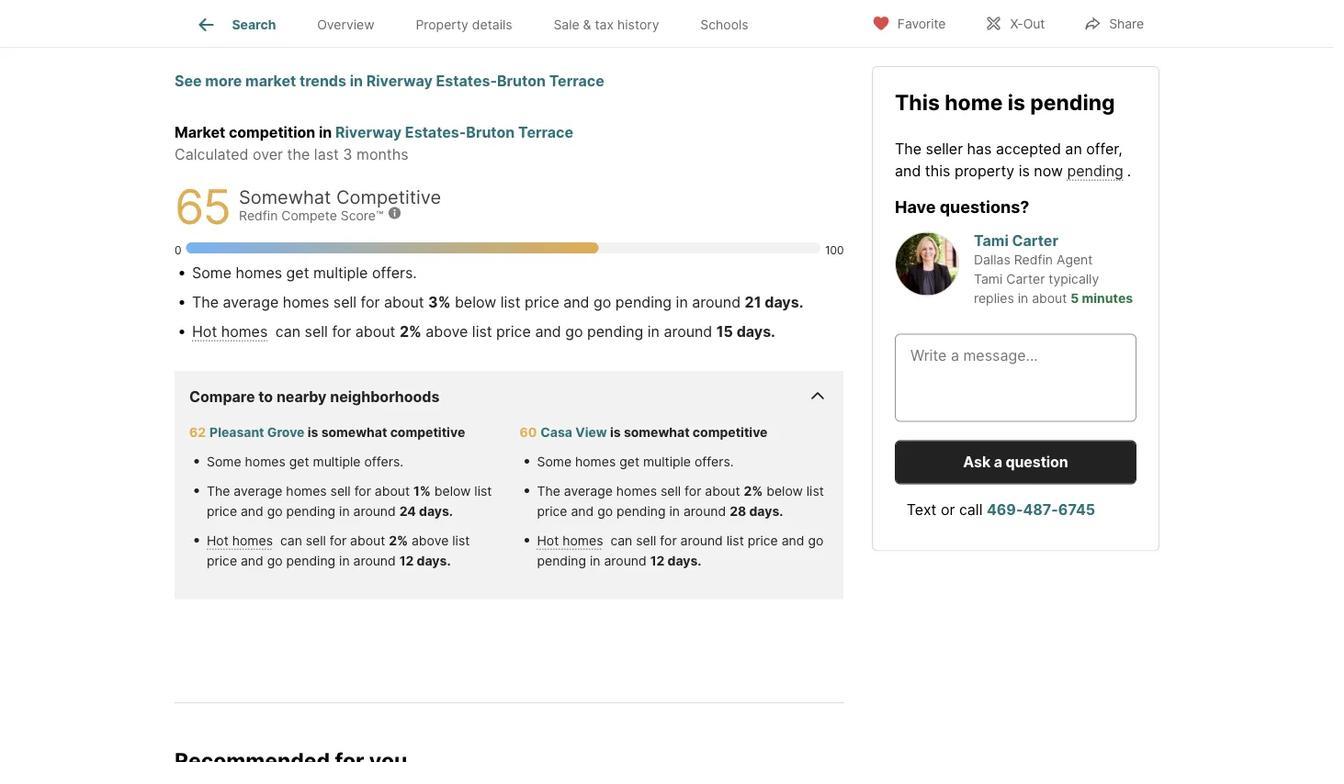 Task type: locate. For each thing, give the bounding box(es) containing it.
sell for about 2% up and go pending in around 12 days.
[[306, 533, 408, 549]]

carter for tami carter dallas redfin agent
[[1012, 232, 1059, 250]]

property details tab
[[395, 3, 533, 47]]

60
[[520, 424, 537, 440]]

riverway up months
[[335, 123, 402, 141]]

1 below list price from the left
[[207, 483, 492, 519]]

is
[[1008, 89, 1026, 115], [1019, 162, 1030, 179], [308, 424, 318, 440], [610, 424, 621, 440]]

1 horizontal spatial sell for about 2%
[[661, 483, 763, 499]]

tami down dallas
[[974, 271, 1003, 287]]

somewhat right view
[[624, 424, 690, 440]]

some down 65
[[192, 264, 232, 282]]

multiple down 62 pleasant grove is somewhat competitive
[[313, 454, 361, 469]]

1 tami from the top
[[974, 232, 1009, 250]]

pending inside go pending in around
[[537, 553, 586, 569]]

sale
[[554, 17, 580, 32]]

list
[[501, 293, 521, 311], [472, 322, 492, 340], [475, 483, 492, 499], [807, 483, 824, 499], [452, 533, 470, 549], [727, 533, 744, 549]]

carter for tami carter typically replies in about
[[1007, 271, 1045, 287]]

price
[[525, 293, 559, 311], [496, 322, 531, 340], [207, 503, 237, 519], [537, 503, 567, 519], [748, 533, 778, 549], [207, 553, 237, 569]]

can down and go pending in around 28 days. at the bottom of the page
[[611, 533, 633, 549]]

the seller has accepted an offer, and this property is now
[[895, 139, 1123, 179]]

in inside go pending in around
[[590, 553, 601, 569]]

calculated
[[175, 145, 249, 163]]

2 vertical spatial terrace
[[518, 123, 574, 141]]

1 vertical spatial terrace
[[549, 72, 604, 89]]

for left 3%
[[361, 293, 380, 311]]

competitive down neighborhoods
[[390, 424, 465, 440]]

2 competitive from the left
[[693, 424, 768, 440]]

tami carter link
[[974, 232, 1059, 250]]

1 horizontal spatial the average homes
[[537, 483, 661, 499]]

for up 12 days.
[[660, 533, 677, 549]]

0 vertical spatial sell for about 2%
[[661, 483, 763, 499]]

can up 'nearby'
[[276, 322, 301, 340]]

below list price
[[207, 483, 492, 519], [537, 483, 824, 519]]

around up 12 days.
[[681, 533, 723, 549]]

1 vertical spatial estates-
[[436, 72, 497, 89]]

1 horizontal spatial below list price
[[537, 483, 824, 519]]

the
[[895, 139, 922, 157], [192, 293, 219, 311], [207, 483, 230, 499], [537, 483, 561, 499]]

some down pleasant
[[207, 454, 241, 469]]

sell for about 2% for 28
[[661, 483, 763, 499]]

0 horizontal spatial redfin
[[239, 208, 278, 224]]

3%
[[428, 293, 451, 311]]

1 horizontal spatial somewhat
[[624, 424, 690, 440]]

estates- up search
[[254, 2, 298, 15]]

ask a question button
[[895, 440, 1137, 485]]

carter inside tami carter typically replies in about
[[1007, 271, 1045, 287]]

terrace
[[336, 2, 376, 15], [549, 72, 604, 89], [518, 123, 574, 141]]

2% up neighborhoods
[[400, 322, 422, 340]]

tab list
[[175, 0, 784, 47]]

hot homes link for 3%
[[192, 322, 268, 340]]

for
[[361, 293, 380, 311], [332, 322, 351, 340], [354, 483, 371, 499], [685, 483, 702, 499], [330, 533, 347, 549], [660, 533, 677, 549]]

competitive up the "28"
[[693, 424, 768, 440]]

below for 60 casa view is somewhat competitive
[[767, 483, 803, 499]]

sell up and go pending in around 12 days.
[[306, 533, 326, 549]]

below list price for sell for about 2%
[[537, 483, 824, 519]]

&
[[583, 17, 591, 32]]

tami for tami carter typically replies in about
[[974, 271, 1003, 287]]

2 vertical spatial bruton
[[466, 123, 515, 141]]

0 vertical spatial terrace
[[336, 2, 376, 15]]

above
[[426, 322, 468, 340], [412, 533, 449, 549]]

average for 60
[[564, 483, 613, 499]]

get for 2%
[[620, 454, 640, 469]]

ask
[[963, 453, 991, 471]]

the inside the seller has accepted an offer, and this property is now
[[895, 139, 922, 157]]

carter up agent
[[1012, 232, 1059, 250]]

below list price up can sell for around list price
[[537, 483, 824, 519]]

somewhat
[[239, 185, 331, 208]]

estates- up months
[[405, 123, 466, 141]]

riverway up search
[[204, 2, 251, 15]]

0 vertical spatial above
[[426, 322, 468, 340]]

in
[[350, 72, 363, 89], [319, 123, 332, 141], [1018, 291, 1029, 306], [676, 293, 688, 311], [648, 322, 660, 340], [339, 503, 350, 519], [670, 503, 680, 519], [339, 553, 350, 569], [590, 553, 601, 569]]

about left 3%
[[384, 293, 424, 311]]

1%
[[414, 483, 431, 499]]

the average homes down pleasant grove link
[[207, 483, 330, 499]]

1 horizontal spatial redfin
[[1014, 252, 1053, 268]]

some
[[192, 264, 232, 282], [207, 454, 241, 469], [537, 454, 572, 469]]

about left the 5
[[1032, 291, 1067, 306]]

2 vertical spatial 2%
[[389, 533, 408, 549]]

about up 24
[[375, 483, 410, 499]]

0 vertical spatial tami
[[974, 232, 1009, 250]]

above inside above list price
[[412, 533, 449, 549]]

and go pending in around 28 days.
[[567, 503, 783, 519]]

below list price up above list price
[[207, 483, 492, 519]]

call
[[959, 501, 983, 519]]

1 competitive from the left
[[390, 424, 465, 440]]

some homes get multiple offers. for 1%
[[207, 454, 404, 469]]

offers. for 1%
[[364, 454, 404, 469]]

1 the average homes from the left
[[207, 483, 330, 499]]

typically
[[1049, 271, 1099, 287]]

1 horizontal spatial 12
[[650, 553, 665, 569]]

1 horizontal spatial competitive
[[693, 424, 768, 440]]

get down grove
[[289, 454, 309, 469]]

.
[[1127, 162, 1132, 179]]

the average homes down view
[[537, 483, 661, 499]]

estates- up riverway estates-bruton terrace link
[[436, 72, 497, 89]]

for up and go pending in around 12 days.
[[330, 533, 347, 549]]

0 horizontal spatial the average homes
[[207, 483, 330, 499]]

1 vertical spatial above
[[412, 533, 449, 549]]

sell for about 2% up the "28"
[[661, 483, 763, 499]]

terrace inside 'market competition in riverway estates-bruton terrace calculated over the last 3 months'
[[518, 123, 574, 141]]

below list price for sell for about 1%
[[207, 483, 492, 519]]

1 somewhat from the left
[[321, 424, 387, 440]]

bruton
[[298, 2, 333, 15], [497, 72, 546, 89], [466, 123, 515, 141]]

multiple down 60 casa view is somewhat competitive
[[643, 454, 691, 469]]

2% up the "28"
[[744, 483, 763, 499]]

1 vertical spatial redfin
[[1014, 252, 1053, 268]]

Write a message... text field
[[911, 345, 1121, 411]]

some for 1%
[[207, 454, 241, 469]]

2 somewhat from the left
[[624, 424, 690, 440]]

in down and go pending in around 24 days.
[[339, 553, 350, 569]]

get down "compete"
[[286, 264, 309, 282]]

0 vertical spatial 2%
[[400, 322, 422, 340]]

tami for tami carter dallas redfin agent
[[974, 232, 1009, 250]]

1 vertical spatial sell for about 2%
[[306, 533, 408, 549]]

2 vertical spatial riverway
[[335, 123, 402, 141]]

some homes get multiple offers. down 60 casa view is somewhat competitive
[[537, 454, 734, 469]]

sell for about 1%
[[330, 483, 431, 499]]

0 horizontal spatial competitive
[[390, 424, 465, 440]]

hot
[[192, 322, 217, 340], [207, 533, 229, 549], [537, 533, 559, 549]]

is right grove
[[308, 424, 318, 440]]

somewhat for grove
[[321, 424, 387, 440]]

sell for about 2% for 12
[[306, 533, 408, 549]]

0 horizontal spatial somewhat
[[321, 424, 387, 440]]

tami inside tami carter typically replies in about
[[974, 271, 1003, 287]]

get for 3%
[[286, 264, 309, 282]]

nearby
[[277, 388, 327, 406]]

469-487-6745 link
[[987, 501, 1096, 519]]

some down casa
[[537, 454, 572, 469]]

2% for above list price
[[389, 533, 408, 549]]

somewhat
[[321, 424, 387, 440], [624, 424, 690, 440]]

can
[[276, 322, 301, 340], [277, 533, 306, 549], [611, 533, 633, 549]]

go
[[594, 293, 611, 311], [565, 322, 583, 340], [267, 503, 283, 519], [598, 503, 613, 519], [808, 533, 824, 549], [267, 553, 283, 569]]

tami up dallas
[[974, 232, 1009, 250]]

to
[[258, 388, 273, 406]]

above down 24
[[412, 533, 449, 549]]

1 vertical spatial 2%
[[744, 483, 763, 499]]

a
[[994, 453, 1003, 471]]

market competition in riverway estates-bruton terrace calculated over the last 3 months
[[175, 123, 574, 163]]

1 vertical spatial tami
[[974, 271, 1003, 287]]

get
[[286, 264, 309, 282], [289, 454, 309, 469], [620, 454, 640, 469]]

accepted
[[996, 139, 1061, 157]]

some homes get multiple offers. down grove
[[207, 454, 404, 469]]

text
[[907, 501, 937, 519]]

2% down 24
[[389, 533, 408, 549]]

1 hot homes from the left
[[207, 533, 273, 549]]

see more market trends in riverway estates-bruton terrace
[[175, 72, 604, 89]]

2 vertical spatial estates-
[[405, 123, 466, 141]]

in left 21
[[676, 293, 688, 311]]

favorite
[[898, 16, 946, 32]]

get down 60 casa view is somewhat competitive
[[620, 454, 640, 469]]

hot homes link
[[192, 322, 268, 340], [207, 533, 273, 549], [537, 533, 603, 549]]

schools
[[701, 17, 749, 32]]

sell down 'score'
[[333, 293, 357, 311]]

around up can sell for around list price
[[684, 503, 726, 519]]

has
[[967, 139, 992, 157]]

1 vertical spatial bruton
[[497, 72, 546, 89]]

in up last
[[319, 123, 332, 141]]

above down 3%
[[426, 322, 468, 340]]

competitive
[[390, 424, 465, 440], [693, 424, 768, 440]]

redfin left "compete"
[[239, 208, 278, 224]]

offers. up the "28"
[[695, 454, 734, 469]]

around
[[692, 293, 741, 311], [664, 322, 713, 340], [353, 503, 396, 519], [684, 503, 726, 519], [681, 533, 723, 549], [353, 553, 396, 569], [604, 553, 647, 569]]

multiple down 'score'
[[313, 264, 368, 282]]

some homes get multiple offers. down "compete"
[[192, 264, 417, 282]]

offers. down ™
[[372, 264, 417, 282]]

bruton inside 'market competition in riverway estates-bruton terrace calculated over the last 3 months'
[[466, 123, 515, 141]]

2 hot homes from the left
[[537, 533, 603, 549]]

around left 12 days.
[[604, 553, 647, 569]]

this home is pending
[[895, 89, 1115, 115]]

casa
[[541, 424, 573, 440]]

carter
[[1012, 232, 1059, 250], [1007, 271, 1045, 287]]

can for can sell for around list price
[[611, 533, 633, 549]]

text or call 469-487-6745
[[907, 501, 1096, 519]]

in inside tami carter typically replies in about
[[1018, 291, 1029, 306]]

offers. up "sell for about 1%"
[[364, 454, 404, 469]]

some homes get multiple offers. for 3%
[[192, 264, 417, 282]]

redfin inside tami carter dallas redfin agent
[[1014, 252, 1053, 268]]

estates- inside 'market competition in riverway estates-bruton terrace calculated over the last 3 months'
[[405, 123, 466, 141]]

schools tab
[[680, 3, 769, 47]]

agent
[[1057, 252, 1093, 268]]

in inside 'market competition in riverway estates-bruton terrace calculated over the last 3 months'
[[319, 123, 332, 141]]

12 down can sell for around list price
[[650, 553, 665, 569]]

sell up and go pending in around 28 days. at the bottom of the page
[[661, 483, 681, 499]]

0 horizontal spatial below list price
[[207, 483, 492, 519]]

0 horizontal spatial sell for about 2%
[[306, 533, 408, 549]]

view
[[576, 424, 607, 440]]

out
[[1024, 16, 1045, 32]]

0 vertical spatial carter
[[1012, 232, 1059, 250]]

3
[[343, 145, 352, 163]]

see
[[175, 72, 202, 89]]

somewhat down neighborhoods
[[321, 424, 387, 440]]

neighborhoods
[[330, 388, 440, 406]]

list inside above list price
[[452, 533, 470, 549]]

tab list containing search
[[175, 0, 784, 47]]

2% for below list price
[[744, 483, 763, 499]]

0 horizontal spatial hot homes
[[207, 533, 273, 549]]

redfin
[[239, 208, 278, 224], [1014, 252, 1053, 268]]

sell for about 2%
[[661, 483, 763, 499], [306, 533, 408, 549]]

some homes get multiple offers. for 2%
[[537, 454, 734, 469]]

search link
[[195, 14, 276, 36]]

carter inside tami carter dallas redfin agent
[[1012, 232, 1059, 250]]

redfin down tami carter link
[[1014, 252, 1053, 268]]

compare to nearby neighborhoods
[[189, 388, 440, 406]]

sell up 12 days.
[[636, 533, 657, 549]]

2 tami from the top
[[974, 271, 1003, 287]]

1 vertical spatial carter
[[1007, 271, 1045, 287]]

2 below list price from the left
[[537, 483, 824, 519]]

tami inside tami carter dallas redfin agent
[[974, 232, 1009, 250]]

12 down 24
[[399, 553, 414, 569]]

for up and go pending in around 24 days.
[[354, 483, 371, 499]]

overview tab
[[297, 3, 395, 47]]

share button
[[1068, 4, 1160, 42]]

hot homes link for 2%
[[537, 533, 603, 549]]

2 the average homes from the left
[[537, 483, 661, 499]]

carter down tami carter dallas redfin agent
[[1007, 271, 1045, 287]]

in right replies
[[1018, 291, 1029, 306]]

riverway up 'market competition in riverway estates-bruton terrace calculated over the last 3 months'
[[366, 72, 433, 89]]

market
[[245, 72, 296, 89]]

is down accepted on the right of page
[[1019, 162, 1030, 179]]

grove
[[267, 424, 305, 440]]

5
[[1071, 291, 1079, 306]]

days.
[[765, 293, 804, 311], [737, 322, 776, 340], [419, 503, 453, 519], [749, 503, 783, 519], [417, 553, 451, 569], [668, 553, 702, 569]]

62 pleasant grove is somewhat competitive
[[189, 424, 465, 440]]

1 horizontal spatial hot homes
[[537, 533, 603, 549]]

dallas redfin agenttami carter image
[[895, 232, 959, 296]]

can up and go pending in around 12 days.
[[277, 533, 306, 549]]

below
[[455, 293, 496, 311], [435, 483, 471, 499], [767, 483, 803, 499]]

0 horizontal spatial 12
[[399, 553, 414, 569]]

in right trends
[[350, 72, 363, 89]]

in left 12 days.
[[590, 553, 601, 569]]



Task type: describe. For each thing, give the bounding box(es) containing it.
tami carter dallas redfin agent
[[974, 232, 1093, 268]]

an
[[1066, 139, 1082, 157]]

seller
[[926, 139, 963, 157]]

pending .
[[1067, 162, 1132, 179]]

price inside above list price
[[207, 553, 237, 569]]

is right home
[[1008, 89, 1026, 115]]

score
[[341, 208, 376, 224]]

property
[[416, 17, 469, 32]]

go pending in around
[[537, 533, 824, 569]]

1 vertical spatial riverway
[[366, 72, 433, 89]]

in left 15
[[648, 322, 660, 340]]

for up compare to nearby neighborhoods
[[332, 322, 351, 340]]

60 casa view is somewhat competitive
[[520, 424, 768, 440]]

details
[[472, 17, 512, 32]]

overview
[[317, 17, 375, 32]]

can for can
[[277, 533, 306, 549]]

in up above list price
[[339, 503, 350, 519]]

for up and go pending in around 28 days. at the bottom of the page
[[685, 483, 702, 499]]

get for 1%
[[289, 454, 309, 469]]

around up 15
[[692, 293, 741, 311]]

around down "sell for about 1%"
[[353, 503, 396, 519]]

sell up compare to nearby neighborhoods
[[305, 322, 328, 340]]

0 vertical spatial bruton
[[298, 2, 333, 15]]

above list price
[[207, 533, 470, 569]]

share
[[1110, 16, 1144, 32]]

market
[[175, 123, 225, 141]]

sale & tax history
[[554, 17, 659, 32]]

62
[[189, 424, 206, 440]]

offer,
[[1087, 139, 1123, 157]]

469-
[[987, 501, 1023, 519]]

go inside go pending in around
[[808, 533, 824, 549]]

about up the "28"
[[705, 483, 740, 499]]

hot for 62
[[207, 533, 229, 549]]

around down and go pending in around 24 days.
[[353, 553, 396, 569]]

about up and go pending in around 12 days.
[[350, 533, 385, 549]]

this
[[895, 89, 940, 115]]

compare
[[189, 388, 255, 406]]

28
[[730, 503, 746, 519]]

now
[[1034, 162, 1063, 179]]

offers. for 3%
[[372, 264, 417, 282]]

dallas
[[974, 252, 1011, 268]]

about up neighborhoods
[[355, 322, 396, 340]]

in up can sell for around list price
[[670, 503, 680, 519]]

pleasant
[[210, 424, 264, 440]]

terrace inside the see more market trends in riverway estates-bruton terrace link
[[549, 72, 604, 89]]

redfin compete score ™
[[239, 208, 384, 224]]

compete
[[281, 208, 337, 224]]

riverway estates-bruton terrace
[[204, 2, 376, 15]]

multiple for 3%
[[313, 264, 368, 282]]

™
[[376, 208, 384, 224]]

the average homes sell for about 3% below list price and go pending in around 21 days.
[[192, 293, 804, 311]]

favorite button
[[856, 4, 962, 42]]

competitive for 62 pleasant grove is somewhat competitive
[[390, 424, 465, 440]]

0 vertical spatial estates-
[[254, 2, 298, 15]]

competitive
[[336, 185, 441, 208]]

or
[[941, 501, 955, 519]]

replies
[[974, 291, 1014, 306]]

487-
[[1023, 501, 1059, 519]]

ask a question
[[963, 453, 1069, 471]]

the average homes for and go pending in around 24 days.
[[207, 483, 330, 499]]

the
[[287, 145, 310, 163]]

and go pending in around 24 days.
[[237, 503, 453, 519]]

riverway inside 'market competition in riverway estates-bruton terrace calculated over the last 3 months'
[[335, 123, 402, 141]]

question
[[1006, 453, 1069, 471]]

questions?
[[940, 196, 1030, 217]]

below for 62 pleasant grove is somewhat competitive
[[435, 483, 471, 499]]

2 12 from the left
[[650, 553, 665, 569]]

compare to nearby neighborhoods button
[[189, 371, 829, 423]]

around inside go pending in around
[[604, 553, 647, 569]]

can sell for around list price
[[607, 533, 778, 549]]

this
[[925, 162, 951, 179]]

65
[[175, 178, 230, 236]]

hot homes for and go pending in around 24 days.
[[207, 533, 273, 549]]

have questions?
[[895, 196, 1030, 217]]

about inside tami carter typically replies in about
[[1032, 291, 1067, 306]]

offers. for 2%
[[695, 454, 734, 469]]

the average homes for and go pending in around 28 days.
[[537, 483, 661, 499]]

5 minutes
[[1071, 291, 1133, 306]]

multiple for 2%
[[643, 454, 691, 469]]

casa view link
[[541, 424, 607, 440]]

search
[[232, 17, 276, 32]]

0
[[175, 244, 182, 257]]

months
[[357, 145, 409, 163]]

hot for 60
[[537, 533, 559, 549]]

multiple for 1%
[[313, 454, 361, 469]]

see more market trends in riverway estates-bruton terrace link
[[175, 70, 604, 121]]

somewhat for view
[[624, 424, 690, 440]]

21
[[745, 293, 761, 311]]

hot homes link for 1%
[[207, 533, 273, 549]]

history
[[618, 17, 659, 32]]

0 vertical spatial riverway
[[204, 2, 251, 15]]

property details
[[416, 17, 512, 32]]

and inside the seller has accepted an offer, and this property is now
[[895, 162, 921, 179]]

pending link
[[1067, 162, 1124, 179]]

sell up and go pending in around 24 days.
[[330, 483, 351, 499]]

6745
[[1059, 501, 1096, 519]]

some for 2%
[[537, 454, 572, 469]]

tax
[[595, 17, 614, 32]]

100
[[825, 244, 844, 257]]

1 12 from the left
[[399, 553, 414, 569]]

competition
[[229, 123, 315, 141]]

minutes
[[1082, 291, 1133, 306]]

property
[[955, 162, 1015, 179]]

is inside the seller has accepted an offer, and this property is now
[[1019, 162, 1030, 179]]

x-out button
[[969, 4, 1061, 42]]

and go pending in around 12 days.
[[237, 553, 451, 569]]

0 vertical spatial redfin
[[239, 208, 278, 224]]

have
[[895, 196, 936, 217]]

pleasant grove link
[[210, 424, 305, 440]]

hot homes for and go pending in around 28 days.
[[537, 533, 603, 549]]

more
[[205, 72, 242, 89]]

average for 62
[[234, 483, 283, 499]]

around left 15
[[664, 322, 713, 340]]

hot homes can sell for about 2% above list price and go pending in around 15 days.
[[192, 322, 776, 340]]

sale & tax history tab
[[533, 3, 680, 47]]

is right view
[[610, 424, 621, 440]]

some for 3%
[[192, 264, 232, 282]]

competitive for 60 casa view is somewhat competitive
[[693, 424, 768, 440]]

24
[[399, 503, 416, 519]]

trends
[[300, 72, 346, 89]]



Task type: vqa. For each thing, say whether or not it's contained in the screenshot.
the stainless
no



